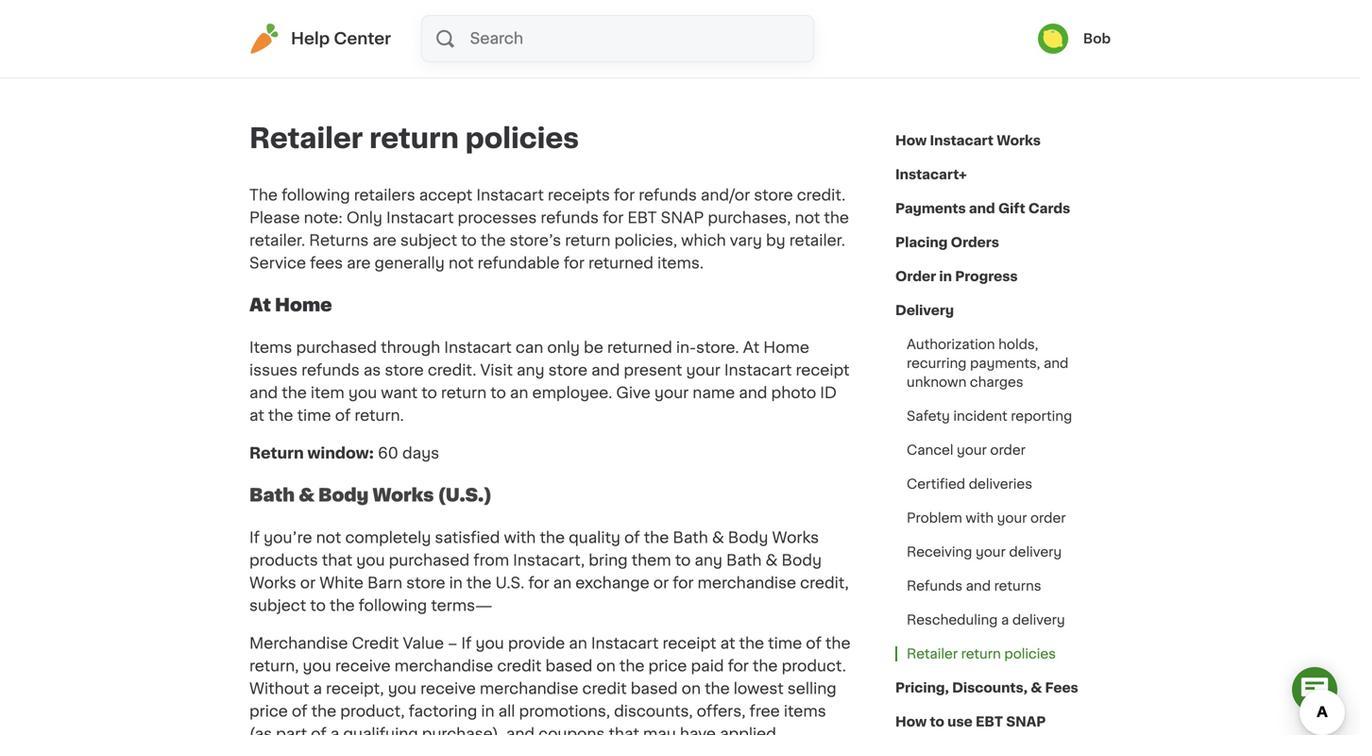 Task type: describe. For each thing, give the bounding box(es) containing it.
subject inside the returns are subject to the store's return policies, which vary by retailer. service fees are generally not refundable for returned items.
[[400, 233, 457, 248]]

accept
[[419, 188, 473, 203]]

rescheduling a delivery
[[907, 614, 1065, 627]]

of inside if you're not completely satisfied with the quality of the bath & body works products that you purchased from instacart, bring them to any bath & body works or white barn store in the u.s. for an exchange or for merchandise credit, subject to the following terms—
[[624, 531, 640, 546]]

works up gift
[[997, 134, 1041, 147]]

merchandise inside if you're not completely satisfied with the quality of the bath & body works products that you purchased from instacart, bring them to any bath & body works or white barn store in the u.s. for an exchange or for merchandise credit, subject to the following terms—
[[698, 576, 796, 591]]

days
[[402, 446, 439, 461]]

free
[[750, 705, 780, 720]]

instacart up the processes
[[476, 188, 544, 203]]

2 horizontal spatial body
[[782, 554, 822, 569]]

have
[[680, 727, 716, 736]]

lowest
[[734, 682, 784, 697]]

user avatar image
[[1038, 24, 1068, 54]]

0 vertical spatial credit
[[497, 659, 542, 675]]

pricing, discounts, & fees
[[896, 682, 1079, 695]]

to right them
[[675, 554, 691, 569]]

refundable
[[478, 256, 560, 271]]

returns are subject to the store's return policies, which vary by retailer. service fees are generally not refundable for returned items.
[[249, 233, 845, 271]]

how to use ebt snap
[[896, 716, 1046, 729]]

cancel your order
[[907, 444, 1026, 457]]

provide
[[508, 637, 565, 652]]

to down white
[[310, 599, 326, 614]]

exchange
[[576, 576, 650, 591]]

note:
[[304, 211, 343, 226]]

use
[[948, 716, 973, 729]]

(u.s.)
[[438, 487, 492, 505]]

bring
[[589, 554, 628, 569]]

pricing, discounts, & fees link
[[896, 672, 1079, 706]]

to left use
[[930, 716, 945, 729]]

0 vertical spatial bath
[[249, 487, 295, 505]]

for inside the returns are subject to the store's return policies, which vary by retailer. service fees are generally not refundable for returned items.
[[564, 256, 585, 271]]

purchases,
[[708, 211, 791, 226]]

an inside items purchased through instacart can only be returned in-store. at home issues refunds as store credit. visit any store and present your instacart receipt and the item you want to return to an employee. give your name and photo id at the time of return.
[[510, 386, 528, 401]]

without
[[249, 682, 309, 697]]

service
[[249, 256, 306, 271]]

name
[[693, 386, 735, 401]]

if you're not completely satisfied with the quality of the bath & body works products that you purchased from instacart, bring them to any bath & body works or white barn store in the u.s. for an exchange or for merchandise credit, subject to the following terms—
[[249, 531, 849, 614]]

0 vertical spatial a
[[1001, 614, 1009, 627]]

that inside if you're not completely satisfied with the quality of the bath & body works products that you purchased from instacart, bring them to any bath & body works or white barn store in the u.s. for an exchange or for merchandise credit, subject to the following terms—
[[322, 554, 353, 569]]

issues
[[249, 363, 298, 378]]

instacart up photo
[[724, 363, 792, 378]]

1 horizontal spatial retailer return policies
[[907, 648, 1056, 661]]

promotions,
[[519, 705, 610, 720]]

purchased inside items purchased through instacart can only be returned in-store. at home issues refunds as store credit. visit any store and present your instacart receipt and the item you want to return to an employee. give your name and photo id at the time of return.
[[296, 341, 377, 356]]

at inside merchandise credit value – if you provide an instacart receipt at the time of the return, you receive merchandise credit based on the price paid for the product. without a receipt, you receive merchandise credit based on the lowest selling price of the product, factoring in all promotions, discounts, offers, free items (as part of a qualifying purchase), and coupons that may have applied.
[[720, 637, 735, 652]]

1 horizontal spatial bath
[[673, 531, 708, 546]]

instacart,
[[513, 554, 585, 569]]

–
[[448, 637, 457, 652]]

receipt inside items purchased through instacart can only be returned in-store. at home issues refunds as store credit. visit any store and present your instacart receipt and the item you want to return to an employee. give your name and photo id at the time of return.
[[796, 363, 850, 378]]

of up part
[[292, 705, 307, 720]]

how instacart works
[[896, 134, 1041, 147]]

payments and gift cards link
[[896, 192, 1070, 226]]

0 vertical spatial price
[[649, 659, 687, 675]]

instacart+
[[896, 168, 967, 181]]

0 vertical spatial receive
[[335, 659, 391, 675]]

purchased inside if you're not completely satisfied with the quality of the bath & body works products that you purchased from instacart, bring them to any bath & body works or white barn store in the u.s. for an exchange or for merchandise credit, subject to the following terms—
[[389, 554, 470, 569]]

retailer. inside the returns are subject to the store's return policies, which vary by retailer. service fees are generally not refundable for returned items.
[[790, 233, 845, 248]]

and inside merchandise credit value – if you provide an instacart receipt at the time of the return, you receive merchandise credit based on the price paid for the product. without a receipt, you receive merchandise credit based on the lowest selling price of the product, factoring in all promotions, discounts, offers, free items (as part of a qualifying purchase), and coupons that may have applied.
[[506, 727, 535, 736]]

purchase),
[[422, 727, 502, 736]]

how instacart works link
[[896, 124, 1041, 158]]

incident
[[953, 410, 1008, 423]]

you right – on the bottom of page
[[476, 637, 504, 652]]

instacart up visit
[[444, 341, 512, 356]]

which
[[681, 233, 726, 248]]

60
[[378, 446, 399, 461]]

and/or
[[701, 188, 750, 203]]

bob link
[[1038, 24, 1111, 54]]

for right receipts
[[614, 188, 635, 203]]

any inside if you're not completely satisfied with the quality of the bath & body works products that you purchased from instacart, bring them to any bath & body works or white barn store in the u.s. for an exchange or for merchandise credit, subject to the following terms—
[[695, 554, 723, 569]]

from
[[474, 554, 509, 569]]

how for how instacart works
[[896, 134, 927, 147]]

store inside if you're not completely satisfied with the quality of the bath & body works products that you purchased from instacart, bring them to any bath & body works or white barn store in the u.s. for an exchange or for merchandise credit, subject to the following terms—
[[406, 576, 445, 591]]

your inside problem with your order link
[[997, 512, 1027, 525]]

your up name
[[686, 363, 721, 378]]

receiving
[[907, 546, 972, 559]]

and down be
[[591, 363, 620, 378]]

problem with your order link
[[896, 502, 1077, 536]]

2 or from the left
[[654, 576, 669, 591]]

receipt inside merchandise credit value – if you provide an instacart receipt at the time of the return, you receive merchandise credit based on the price paid for the product. without a receipt, you receive merchandise credit based on the lowest selling price of the product, factoring in all promotions, discounts, offers, free items (as part of a qualifying purchase), and coupons that may have applied.
[[663, 637, 717, 652]]

you inside items purchased through instacart can only be returned in-store. at home issues refunds as store credit. visit any store and present your instacart receipt and the item you want to return to an employee. give your name and photo id at the time of return.
[[348, 386, 377, 401]]

all
[[498, 705, 515, 720]]

0 vertical spatial at
[[249, 297, 271, 314]]

safety incident reporting link
[[896, 400, 1084, 434]]

time inside items purchased through instacart can only be returned in-store. at home issues refunds as store credit. visit any store and present your instacart receipt and the item you want to return to an employee. give your name and photo id at the time of return.
[[297, 409, 331, 424]]

center
[[334, 31, 391, 47]]

for right exchange
[[673, 576, 694, 591]]

coupons
[[539, 727, 605, 736]]

returned inside items purchased through instacart can only be returned in-store. at home issues refunds as store credit. visit any store and present your instacart receipt and the item you want to return to an employee. give your name and photo id at the time of return.
[[607, 341, 672, 356]]

order in progress link
[[896, 260, 1018, 294]]

time inside merchandise credit value – if you provide an instacart receipt at the time of the return, you receive merchandise credit based on the price paid for the product. without a receipt, you receive merchandise credit based on the lowest selling price of the product, factoring in all promotions, discounts, offers, free items (as part of a qualifying purchase), and coupons that may have applied.
[[768, 637, 802, 652]]

to right want
[[422, 386, 437, 401]]

1 horizontal spatial are
[[373, 233, 397, 248]]

instacart down accept
[[386, 211, 454, 226]]

the inside the returns are subject to the store's return policies, which vary by retailer. service fees are generally not refundable for returned items.
[[481, 233, 506, 248]]

holds,
[[999, 338, 1039, 351]]

1 vertical spatial on
[[682, 682, 701, 697]]

1 vertical spatial ebt
[[976, 716, 1003, 729]]

payments
[[896, 202, 966, 215]]

and left gift
[[969, 202, 995, 215]]

of inside items purchased through instacart can only be returned in-store. at home issues refunds as store credit. visit any store and present your instacart receipt and the item you want to return to an employee. give your name and photo id at the time of return.
[[335, 409, 351, 424]]

0 vertical spatial on
[[596, 659, 616, 675]]

works down products
[[249, 576, 296, 591]]

applied.
[[720, 727, 780, 736]]

placing orders link
[[896, 226, 999, 260]]

discounts,
[[614, 705, 693, 720]]

refunds inside items purchased through instacart can only be returned in-store. at home issues refunds as store credit. visit any store and present your instacart receipt and the item you want to return to an employee. give your name and photo id at the time of return.
[[301, 363, 360, 378]]

policies,
[[614, 233, 677, 248]]

in inside if you're not completely satisfied with the quality of the bath & body works products that you purchased from instacart, bring them to any bath & body works or white barn store in the u.s. for an exchange or for merchandise credit, subject to the following terms—
[[449, 576, 463, 591]]

how to use ebt snap link
[[896, 706, 1046, 736]]

problem with your order
[[907, 512, 1066, 525]]

fees
[[310, 256, 343, 271]]

for down instacart,
[[528, 576, 549, 591]]

1 horizontal spatial credit
[[582, 682, 627, 697]]

returned inside the returns are subject to the store's return policies, which vary by retailer. service fees are generally not refundable for returned items.
[[588, 256, 654, 271]]

you down merchandise
[[303, 659, 331, 675]]

rescheduling a delivery link
[[896, 604, 1077, 638]]

can
[[516, 341, 543, 356]]

refunds and returns link
[[896, 570, 1053, 604]]

recurring
[[907, 357, 967, 370]]

an inside if you're not completely satisfied with the quality of the bath & body works products that you purchased from instacart, bring them to any bath & body works or white barn store in the u.s. for an exchange or for merchandise credit, subject to the following terms—
[[553, 576, 572, 591]]

your down present
[[654, 386, 689, 401]]

help center link
[[249, 24, 391, 54]]

1 horizontal spatial policies
[[1005, 648, 1056, 661]]

0 horizontal spatial body
[[318, 487, 369, 505]]

certified deliveries
[[907, 478, 1033, 491]]

1 horizontal spatial with
[[966, 512, 994, 525]]

fees
[[1045, 682, 1079, 695]]

1 vertical spatial order
[[1031, 512, 1066, 525]]

return inside items purchased through instacart can only be returned in-store. at home issues refunds as store credit. visit any store and present your instacart receipt and the item you want to return to an employee. give your name and photo id at the time of return.
[[441, 386, 487, 401]]

order
[[896, 270, 936, 283]]

0 vertical spatial refunds
[[639, 188, 697, 203]]

any inside items purchased through instacart can only be returned in-store. at home issues refunds as store credit. visit any store and present your instacart receipt and the item you want to return to an employee. give your name and photo id at the time of return.
[[517, 363, 545, 378]]

to inside the returns are subject to the store's return policies, which vary by retailer. service fees are generally not refundable for returned items.
[[461, 233, 477, 248]]

processes
[[458, 211, 537, 226]]

the following retailers accept instacart receipts for refunds and/or store credit. please note: only instacart processes refunds for ebt snap purchases, not the retailer.
[[249, 188, 849, 248]]

1 vertical spatial a
[[313, 682, 322, 697]]

receipt,
[[326, 682, 384, 697]]

retailer. inside the following retailers accept instacart receipts for refunds and/or store credit. please note: only instacart processes refunds for ebt snap purchases, not the retailer.
[[249, 233, 305, 248]]

credit,
[[800, 576, 849, 591]]

only
[[347, 211, 382, 226]]

in-
[[676, 341, 696, 356]]

of right part
[[311, 727, 327, 736]]

1 horizontal spatial receive
[[420, 682, 476, 697]]

and down the issues
[[249, 386, 278, 401]]

and down receiving your delivery link
[[966, 580, 991, 593]]

merchandise
[[249, 637, 348, 652]]

instacart image
[[249, 24, 280, 54]]

pricing,
[[896, 682, 949, 695]]

Search search field
[[468, 16, 813, 61]]

1 or from the left
[[300, 576, 316, 591]]

with inside if you're not completely satisfied with the quality of the bath & body works products that you purchased from instacart, bring them to any bath & body works or white barn store in the u.s. for an exchange or for merchandise credit, subject to the following terms—
[[504, 531, 536, 546]]

0 horizontal spatial retailer return policies
[[249, 125, 579, 152]]

part
[[276, 727, 307, 736]]

credit. inside the following retailers accept instacart receipts for refunds and/or store credit. please note: only instacart processes refunds for ebt snap purchases, not the retailer.
[[797, 188, 846, 203]]

please
[[249, 211, 300, 226]]

if inside if you're not completely satisfied with the quality of the bath & body works products that you purchased from instacart, bring them to any bath & body works or white barn store in the u.s. for an exchange or for merchandise credit, subject to the following terms—
[[249, 531, 260, 546]]

2 vertical spatial bath
[[726, 554, 762, 569]]

0 vertical spatial in
[[939, 270, 952, 283]]

problem
[[907, 512, 962, 525]]

store up want
[[385, 363, 424, 378]]

return
[[249, 446, 304, 461]]

1 horizontal spatial refunds
[[541, 211, 599, 226]]

store.
[[696, 341, 739, 356]]

works up credit, at the bottom right
[[772, 531, 819, 546]]

return,
[[249, 659, 299, 675]]

an inside merchandise credit value – if you provide an instacart receipt at the time of the return, you receive merchandise credit based on the price paid for the product. without a receipt, you receive merchandise credit based on the lowest selling price of the product, factoring in all promotions, discounts, offers, free items (as part of a qualifying purchase), and coupons that may have applied.
[[569, 637, 587, 652]]

return down rescheduling a delivery
[[961, 648, 1001, 661]]

gift
[[998, 202, 1026, 215]]

0 horizontal spatial retailer
[[249, 125, 363, 152]]

cancel your order link
[[896, 434, 1037, 468]]

credit
[[352, 637, 399, 652]]



Task type: vqa. For each thing, say whether or not it's contained in the screenshot.
the Retailer
yes



Task type: locate. For each thing, give the bounding box(es) containing it.
0 vertical spatial subject
[[400, 233, 457, 248]]

to
[[461, 233, 477, 248], [422, 386, 437, 401], [490, 386, 506, 401], [675, 554, 691, 569], [310, 599, 326, 614], [930, 716, 945, 729]]

window:
[[307, 446, 374, 461]]

retailer. right by
[[790, 233, 845, 248]]

your inside receiving your delivery link
[[976, 546, 1006, 559]]

if left you're
[[249, 531, 260, 546]]

only
[[547, 341, 580, 356]]

photo
[[771, 386, 816, 401]]

purchased
[[296, 341, 377, 356], [389, 554, 470, 569]]

at inside items purchased through instacart can only be returned in-store. at home issues refunds as store credit. visit any store and present your instacart receipt and the item you want to return to an employee. give your name and photo id at the time of return.
[[743, 341, 760, 356]]

delivery link
[[896, 294, 954, 328]]

1 vertical spatial snap
[[1006, 716, 1046, 729]]

0 horizontal spatial retailer.
[[249, 233, 305, 248]]

2 vertical spatial a
[[330, 727, 339, 736]]

delivery
[[896, 304, 954, 317]]

1 horizontal spatial not
[[449, 256, 474, 271]]

ebt inside the following retailers accept instacart receipts for refunds and/or store credit. please note: only instacart processes refunds for ebt snap purchases, not the retailer.
[[628, 211, 657, 226]]

0 horizontal spatial that
[[322, 554, 353, 569]]

at up items
[[249, 297, 271, 314]]

1 horizontal spatial body
[[728, 531, 768, 546]]

retailer return policies down rescheduling a delivery
[[907, 648, 1056, 661]]

purchased up as
[[296, 341, 377, 356]]

how for how to use ebt snap
[[896, 716, 927, 729]]

at
[[249, 409, 264, 424], [720, 637, 735, 652]]

refunds down receipts
[[541, 211, 599, 226]]

store's
[[510, 233, 561, 248]]

vary
[[730, 233, 762, 248]]

0 horizontal spatial at
[[249, 409, 264, 424]]

paid
[[691, 659, 724, 675]]

a right part
[[330, 727, 339, 736]]

your down problem with your order on the right bottom
[[976, 546, 1006, 559]]

works down 60
[[373, 487, 434, 505]]

0 horizontal spatial price
[[249, 705, 288, 720]]

1 vertical spatial not
[[449, 256, 474, 271]]

may
[[643, 727, 676, 736]]

2 vertical spatial refunds
[[301, 363, 360, 378]]

receive up receipt,
[[335, 659, 391, 675]]

1 horizontal spatial or
[[654, 576, 669, 591]]

the inside the following retailers accept instacart receipts for refunds and/or store credit. please note: only instacart processes refunds for ebt snap purchases, not the retailer.
[[824, 211, 849, 226]]

0 vertical spatial snap
[[661, 211, 704, 226]]

2 vertical spatial merchandise
[[480, 682, 579, 697]]

and down all on the bottom of page
[[506, 727, 535, 736]]

following inside the following retailers accept instacart receipts for refunds and/or store credit. please note: only instacart processes refunds for ebt snap purchases, not the retailer.
[[282, 188, 350, 203]]

1 horizontal spatial in
[[481, 705, 495, 720]]

0 vertical spatial at
[[249, 409, 264, 424]]

return down receipts
[[565, 233, 611, 248]]

terms—
[[431, 599, 493, 614]]

how down pricing,
[[896, 716, 927, 729]]

your down deliveries
[[997, 512, 1027, 525]]

1 vertical spatial at
[[743, 341, 760, 356]]

subject inside if you're not completely satisfied with the quality of the bath & body works products that you purchased from instacart, bring them to any bath & body works or white barn store in the u.s. for an exchange or for merchandise credit, subject to the following terms—
[[249, 599, 306, 614]]

0 horizontal spatial purchased
[[296, 341, 377, 356]]

snap inside "how to use ebt snap" link
[[1006, 716, 1046, 729]]

refunds and returns
[[907, 580, 1042, 593]]

product,
[[340, 705, 405, 720]]

that inside merchandise credit value – if you provide an instacart receipt at the time of the return, you receive merchandise credit based on the price paid for the product. without a receipt, you receive merchandise credit based on the lowest selling price of the product, factoring in all promotions, discounts, offers, free items (as part of a qualifying purchase), and coupons that may have applied.
[[609, 727, 639, 736]]

and inside authorization holds, recurring payments, and unknown charges
[[1044, 357, 1069, 370]]

0 vertical spatial returned
[[588, 256, 654, 271]]

0 horizontal spatial subject
[[249, 599, 306, 614]]

store up the "employee."
[[548, 363, 588, 378]]

how
[[896, 134, 927, 147], [896, 716, 927, 729]]

are down the returns
[[347, 256, 371, 271]]

0 vertical spatial merchandise
[[698, 576, 796, 591]]

store
[[754, 188, 793, 203], [385, 363, 424, 378], [548, 363, 588, 378], [406, 576, 445, 591]]

an down instacart,
[[553, 576, 572, 591]]

how up instacart+ link at the top right
[[896, 134, 927, 147]]

0 vertical spatial how
[[896, 134, 927, 147]]

1 horizontal spatial at
[[720, 637, 735, 652]]

any
[[517, 363, 545, 378], [695, 554, 723, 569]]

0 vertical spatial with
[[966, 512, 994, 525]]

policies up receipts
[[465, 125, 579, 152]]

instacart down exchange
[[591, 637, 659, 652]]

delivery for rescheduling a delivery
[[1013, 614, 1065, 627]]

1 vertical spatial how
[[896, 716, 927, 729]]

1 vertical spatial credit.
[[428, 363, 476, 378]]

instacart inside merchandise credit value – if you provide an instacart receipt at the time of the return, you receive merchandise credit based on the price paid for the product. without a receipt, you receive merchandise credit based on the lowest selling price of the product, factoring in all promotions, discounts, offers, free items (as part of a qualifying purchase), and coupons that may have applied.
[[591, 637, 659, 652]]

0 vertical spatial that
[[322, 554, 353, 569]]

at up paid
[[720, 637, 735, 652]]

1 horizontal spatial retailer.
[[790, 233, 845, 248]]

at inside items purchased through instacart can only be returned in-store. at home issues refunds as store credit. visit any store and present your instacart receipt and the item you want to return to an employee. give your name and photo id at the time of return.
[[249, 409, 264, 424]]

1 horizontal spatial purchased
[[389, 554, 470, 569]]

or down them
[[654, 576, 669, 591]]

reporting
[[1011, 410, 1072, 423]]

you down as
[[348, 386, 377, 401]]

0 horizontal spatial based
[[546, 659, 593, 675]]

home up photo
[[764, 341, 810, 356]]

1 vertical spatial that
[[609, 727, 639, 736]]

generally
[[375, 256, 445, 271]]

order down deliveries
[[1031, 512, 1066, 525]]

snap
[[661, 211, 704, 226], [1006, 716, 1046, 729]]

deliveries
[[969, 478, 1033, 491]]

price up (as
[[249, 705, 288, 720]]

authorization holds, recurring payments, and unknown charges link
[[896, 328, 1111, 400]]

authorization holds, recurring payments, and unknown charges
[[907, 338, 1069, 389]]

0 horizontal spatial a
[[313, 682, 322, 697]]

factoring
[[409, 705, 477, 720]]

1 horizontal spatial order
[[1031, 512, 1066, 525]]

employee.
[[532, 386, 612, 401]]

in inside merchandise credit value – if you provide an instacart receipt at the time of the return, you receive merchandise credit based on the price paid for the product. without a receipt, you receive merchandise credit based on the lowest selling price of the product, factoring in all promotions, discounts, offers, free items (as part of a qualifying purchase), and coupons that may have applied.
[[481, 705, 495, 720]]

to down visit
[[490, 386, 506, 401]]

of
[[335, 409, 351, 424], [624, 531, 640, 546], [806, 637, 822, 652], [292, 705, 307, 720], [311, 727, 327, 736]]

1 vertical spatial based
[[631, 682, 678, 697]]

instacart inside the how instacart works link
[[930, 134, 994, 147]]

not right you're
[[316, 531, 341, 546]]

0 horizontal spatial not
[[316, 531, 341, 546]]

qualifying
[[343, 727, 418, 736]]

quality
[[569, 531, 621, 546]]

placing orders
[[896, 236, 999, 249]]

return inside the returns are subject to the store's return policies, which vary by retailer. service fees are generally not refundable for returned items.
[[565, 233, 611, 248]]

time up product.
[[768, 637, 802, 652]]

2 how from the top
[[896, 716, 927, 729]]

refunds up policies,
[[639, 188, 697, 203]]

not inside the returns are subject to the store's return policies, which vary by retailer. service fees are generally not refundable for returned items.
[[449, 256, 474, 271]]

merchandise up all on the bottom of page
[[480, 682, 579, 697]]

1 vertical spatial receipt
[[663, 637, 717, 652]]

price
[[649, 659, 687, 675], [249, 705, 288, 720]]

any right them
[[695, 554, 723, 569]]

receipts
[[548, 188, 610, 203]]

delivery up returns at the bottom of the page
[[1009, 546, 1062, 559]]

that down the discounts,
[[609, 727, 639, 736]]

not right purchases,
[[795, 211, 820, 226]]

1 how from the top
[[896, 134, 927, 147]]

item
[[311, 386, 345, 401]]

home inside items purchased through instacart can only be returned in-store. at home issues refunds as store credit. visit any store and present your instacart receipt and the item you want to return to an employee. give your name and photo id at the time of return.
[[764, 341, 810, 356]]

product.
[[782, 659, 846, 675]]

0 horizontal spatial policies
[[465, 125, 579, 152]]

items
[[784, 705, 826, 720]]

a left receipt,
[[313, 682, 322, 697]]

items.
[[657, 256, 704, 271]]

at home
[[249, 297, 332, 314]]

for inside merchandise credit value – if you provide an instacart receipt at the time of the return, you receive merchandise credit based on the price paid for the product. without a receipt, you receive merchandise credit based on the lowest selling price of the product, factoring in all promotions, discounts, offers, free items (as part of a qualifying purchase), and coupons that may have applied.
[[728, 659, 749, 675]]

1 vertical spatial merchandise
[[395, 659, 493, 675]]

credit. inside items purchased through instacart can only be returned in-store. at home issues refunds as store credit. visit any store and present your instacart receipt and the item you want to return to an employee. give your name and photo id at the time of return.
[[428, 363, 476, 378]]

for up lowest
[[728, 659, 749, 675]]

return
[[369, 125, 459, 152], [565, 233, 611, 248], [441, 386, 487, 401], [961, 648, 1001, 661]]

snap up which
[[661, 211, 704, 226]]

not inside if you're not completely satisfied with the quality of the bath & body works products that you purchased from instacart, bring them to any bath & body works or white barn store in the u.s. for an exchange or for merchandise credit, subject to the following terms—
[[316, 531, 341, 546]]

receipt up id
[[796, 363, 850, 378]]

retailer return policies link
[[896, 638, 1067, 672]]

on down paid
[[682, 682, 701, 697]]

help center
[[291, 31, 391, 47]]

0 horizontal spatial any
[[517, 363, 545, 378]]

0 vertical spatial credit.
[[797, 188, 846, 203]]

0 vertical spatial order
[[990, 444, 1026, 457]]

2 horizontal spatial bath
[[726, 554, 762, 569]]

credit up promotions,
[[582, 682, 627, 697]]

subject up merchandise
[[249, 599, 306, 614]]

following up the note:
[[282, 188, 350, 203]]

1 vertical spatial body
[[728, 531, 768, 546]]

with up receiving your delivery
[[966, 512, 994, 525]]

1 retailer. from the left
[[249, 233, 305, 248]]

for up policies,
[[603, 211, 624, 226]]

1 vertical spatial retailer
[[907, 648, 958, 661]]

certified deliveries link
[[896, 468, 1044, 502]]

or
[[300, 576, 316, 591], [654, 576, 669, 591]]

on up promotions,
[[596, 659, 616, 675]]

the
[[249, 188, 278, 203]]

1 vertical spatial home
[[764, 341, 810, 356]]

delivery for receiving your delivery
[[1009, 546, 1062, 559]]

be
[[584, 341, 603, 356]]

2 vertical spatial an
[[569, 637, 587, 652]]

0 horizontal spatial refunds
[[301, 363, 360, 378]]

following
[[282, 188, 350, 203], [359, 599, 427, 614]]

authorization
[[907, 338, 995, 351]]

u.s.
[[496, 576, 525, 591]]

delivery down returns at the bottom of the page
[[1013, 614, 1065, 627]]

0 horizontal spatial at
[[249, 297, 271, 314]]

1 horizontal spatial receipt
[[796, 363, 850, 378]]

for
[[614, 188, 635, 203], [603, 211, 624, 226], [564, 256, 585, 271], [528, 576, 549, 591], [673, 576, 694, 591], [728, 659, 749, 675]]

retailer return policies up retailers
[[249, 125, 579, 152]]

1 vertical spatial policies
[[1005, 648, 1056, 661]]

delivery
[[1009, 546, 1062, 559], [1013, 614, 1065, 627]]

an down visit
[[510, 386, 528, 401]]

0 vertical spatial body
[[318, 487, 369, 505]]

1 horizontal spatial any
[[695, 554, 723, 569]]

1 vertical spatial returned
[[607, 341, 672, 356]]

0 horizontal spatial credit.
[[428, 363, 476, 378]]

time
[[297, 409, 331, 424], [768, 637, 802, 652]]

instacart up instacart+
[[930, 134, 994, 147]]

0 vertical spatial following
[[282, 188, 350, 203]]

items
[[249, 341, 292, 356]]

price left paid
[[649, 659, 687, 675]]

snap down fees
[[1006, 716, 1046, 729]]

1 horizontal spatial snap
[[1006, 716, 1046, 729]]

1 vertical spatial any
[[695, 554, 723, 569]]

safety
[[907, 410, 950, 423]]

bob
[[1083, 32, 1111, 45]]

unknown
[[907, 376, 967, 389]]

your up certified deliveries
[[957, 444, 987, 457]]

payments and gift cards
[[896, 202, 1070, 215]]

0 horizontal spatial with
[[504, 531, 536, 546]]

works
[[997, 134, 1041, 147], [373, 487, 434, 505], [772, 531, 819, 546], [249, 576, 296, 591]]

snap inside the following retailers accept instacart receipts for refunds and/or store credit. please note: only instacart processes refunds for ebt snap purchases, not the retailer.
[[661, 211, 704, 226]]

instacart+ link
[[896, 158, 967, 192]]

to down the processes
[[461, 233, 477, 248]]

0 horizontal spatial ebt
[[628, 211, 657, 226]]

1 horizontal spatial time
[[768, 637, 802, 652]]

not inside the following retailers accept instacart receipts for refunds and/or store credit. please note: only instacart processes refunds for ebt snap purchases, not the retailer.
[[795, 211, 820, 226]]

0 vertical spatial policies
[[465, 125, 579, 152]]

of down item
[[335, 409, 351, 424]]

order up deliveries
[[990, 444, 1026, 457]]

bath & body works (u.s.)
[[249, 487, 492, 505]]

0 horizontal spatial receipt
[[663, 637, 717, 652]]

orders
[[951, 236, 999, 249]]

rescheduling
[[907, 614, 998, 627]]

want
[[381, 386, 418, 401]]

following inside if you're not completely satisfied with the quality of the bath & body works products that you purchased from instacart, bring them to any bath & body works or white barn store in the u.s. for an exchange or for merchandise credit, subject to the following terms—
[[359, 599, 427, 614]]

retailer. up the service on the left of the page
[[249, 233, 305, 248]]

charges
[[970, 376, 1024, 389]]

0 vertical spatial time
[[297, 409, 331, 424]]

home
[[275, 297, 332, 314], [764, 341, 810, 356]]

1 vertical spatial with
[[504, 531, 536, 546]]

and right payments,
[[1044, 357, 1069, 370]]

not right generally
[[449, 256, 474, 271]]

merchandise left credit, at the bottom right
[[698, 576, 796, 591]]

following down barn
[[359, 599, 427, 614]]

(as
[[249, 727, 272, 736]]

2 retailer. from the left
[[790, 233, 845, 248]]

on
[[596, 659, 616, 675], [682, 682, 701, 697]]

1 horizontal spatial that
[[609, 727, 639, 736]]

1 vertical spatial at
[[720, 637, 735, 652]]

1 vertical spatial refunds
[[541, 211, 599, 226]]

0 horizontal spatial if
[[249, 531, 260, 546]]

with up the "from"
[[504, 531, 536, 546]]

subject up generally
[[400, 233, 457, 248]]

0 horizontal spatial credit
[[497, 659, 542, 675]]

subject
[[400, 233, 457, 248], [249, 599, 306, 614]]

that up white
[[322, 554, 353, 569]]

id
[[820, 386, 837, 401]]

you up product,
[[388, 682, 417, 697]]

1 vertical spatial following
[[359, 599, 427, 614]]

0 vertical spatial home
[[275, 297, 332, 314]]

0 vertical spatial ebt
[[628, 211, 657, 226]]

if right – on the bottom of page
[[461, 637, 472, 652]]

1 horizontal spatial a
[[330, 727, 339, 736]]

selling
[[788, 682, 837, 697]]

1 horizontal spatial based
[[631, 682, 678, 697]]

of up them
[[624, 531, 640, 546]]

a down returns at the bottom of the page
[[1001, 614, 1009, 627]]

through
[[381, 341, 440, 356]]

retailer up pricing,
[[907, 648, 958, 661]]

store up purchases,
[[754, 188, 793, 203]]

1 horizontal spatial home
[[764, 341, 810, 356]]

and right name
[[739, 386, 768, 401]]

store inside the following retailers accept instacart receipts for refunds and/or store credit. please note: only instacart processes refunds for ebt snap purchases, not the retailer.
[[754, 188, 793, 203]]

0 horizontal spatial in
[[449, 576, 463, 591]]

of up product.
[[806, 637, 822, 652]]

returns
[[309, 233, 369, 248]]

you inside if you're not completely satisfied with the quality of the bath & body works products that you purchased from instacart, bring them to any bath & body works or white barn store in the u.s. for an exchange or for merchandise credit, subject to the following terms—
[[356, 554, 385, 569]]

for down the following retailers accept instacart receipts for refunds and/or store credit. please note: only instacart processes refunds for ebt snap purchases, not the retailer.
[[564, 256, 585, 271]]

in right order
[[939, 270, 952, 283]]

1 vertical spatial retailer return policies
[[907, 648, 1056, 661]]

receive up factoring at left
[[420, 682, 476, 697]]

returned down policies,
[[588, 256, 654, 271]]

value
[[403, 637, 444, 652]]

returned up present
[[607, 341, 672, 356]]

0 horizontal spatial receive
[[335, 659, 391, 675]]

1 horizontal spatial at
[[743, 341, 760, 356]]

return up retailers
[[369, 125, 459, 152]]

return.
[[355, 409, 404, 424]]

your inside cancel your order link
[[957, 444, 987, 457]]

certified
[[907, 478, 966, 491]]

return down visit
[[441, 386, 487, 401]]

any down can
[[517, 363, 545, 378]]

0 vertical spatial retailer return policies
[[249, 125, 579, 152]]

1 horizontal spatial retailer
[[907, 648, 958, 661]]

returns
[[994, 580, 1042, 593]]

0 horizontal spatial following
[[282, 188, 350, 203]]

purchased down satisfied
[[389, 554, 470, 569]]

0 horizontal spatial order
[[990, 444, 1026, 457]]

at up return
[[249, 409, 264, 424]]

if inside merchandise credit value – if you provide an instacart receipt at the time of the return, you receive merchandise credit based on the price paid for the product. without a receipt, you receive merchandise credit based on the lowest selling price of the product, factoring in all promotions, discounts, offers, free items (as part of a qualifying purchase), and coupons that may have applied.
[[461, 637, 472, 652]]

refunds up item
[[301, 363, 360, 378]]

or down products
[[300, 576, 316, 591]]

1 vertical spatial are
[[347, 256, 371, 271]]

based
[[546, 659, 593, 675], [631, 682, 678, 697]]

0 horizontal spatial are
[[347, 256, 371, 271]]

in left all on the bottom of page
[[481, 705, 495, 720]]

order
[[990, 444, 1026, 457], [1031, 512, 1066, 525]]

visit
[[480, 363, 513, 378]]

1 vertical spatial receive
[[420, 682, 476, 697]]

0 horizontal spatial or
[[300, 576, 316, 591]]

receipt
[[796, 363, 850, 378], [663, 637, 717, 652]]

1 horizontal spatial following
[[359, 599, 427, 614]]



